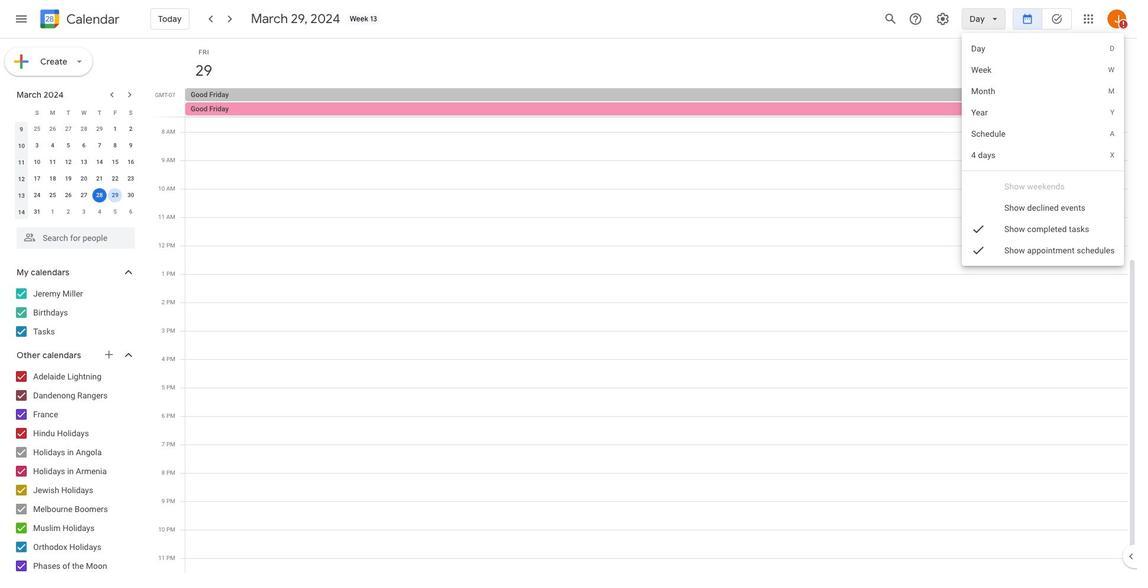 Task type: locate. For each thing, give the bounding box(es) containing it.
Search for people text field
[[24, 227, 128, 249]]

26 element
[[61, 188, 75, 203]]

19 element
[[61, 172, 75, 186]]

9 element
[[124, 139, 138, 153]]

row group
[[14, 121, 139, 220]]

february 28 element
[[77, 122, 91, 136]]

my calendars list
[[2, 284, 147, 341]]

23 element
[[124, 172, 138, 186]]

checkbox item
[[971, 142, 1065, 231], [962, 163, 1124, 252], [962, 219, 1124, 240], [962, 240, 1124, 261]]

heading inside calendar element
[[64, 12, 120, 26]]

grid
[[152, 38, 1137, 573]]

5 element
[[61, 139, 75, 153]]

settings menu image
[[936, 12, 950, 26]]

heading
[[64, 12, 120, 26]]

10 element
[[30, 155, 44, 169]]

menu item
[[962, 38, 1124, 59], [962, 59, 1124, 81], [962, 81, 1124, 102], [962, 102, 1124, 123], [962, 123, 1124, 145], [962, 145, 1124, 166]]

menu
[[962, 33, 1124, 266]]

2 element
[[124, 122, 138, 136]]

22 element
[[108, 172, 122, 186]]

column header
[[14, 104, 29, 121]]

18 element
[[46, 172, 60, 186]]

april 3 element
[[77, 205, 91, 219]]

february 25 element
[[30, 122, 44, 136]]

17 element
[[30, 172, 44, 186]]

3 menu item from the top
[[962, 81, 1124, 102]]

20 element
[[77, 172, 91, 186]]

21 element
[[92, 172, 107, 186]]

4 menu item from the top
[[962, 102, 1124, 123]]

april 5 element
[[108, 205, 122, 219]]

3 element
[[30, 139, 44, 153]]

cell
[[185, 88, 1127, 117], [92, 187, 107, 204], [107, 187, 123, 204]]

28, today element
[[92, 188, 107, 203]]

row group inside march 2024 grid
[[14, 121, 139, 220]]

7 element
[[92, 139, 107, 153]]

16 element
[[124, 155, 138, 169]]

30 element
[[124, 188, 138, 203]]

None search field
[[0, 223, 147, 249]]

other calendars list
[[2, 367, 147, 573]]

add other calendars image
[[103, 349, 115, 361]]

row
[[180, 88, 1137, 117], [14, 104, 139, 121], [14, 121, 139, 137], [14, 137, 139, 154], [14, 154, 139, 171], [14, 171, 139, 187], [14, 187, 139, 204], [14, 204, 139, 220]]

main drawer image
[[14, 12, 28, 26]]



Task type: describe. For each thing, give the bounding box(es) containing it.
column header inside march 2024 grid
[[14, 104, 29, 121]]

february 27 element
[[61, 122, 75, 136]]

4 element
[[46, 139, 60, 153]]

11 element
[[46, 155, 60, 169]]

march 2024 grid
[[11, 104, 139, 220]]

15 element
[[108, 155, 122, 169]]

13 element
[[77, 155, 91, 169]]

calendar element
[[38, 7, 120, 33]]

12 element
[[61, 155, 75, 169]]

february 29 element
[[92, 122, 107, 136]]

april 2 element
[[61, 205, 75, 219]]

february 26 element
[[46, 122, 60, 136]]

31 element
[[30, 205, 44, 219]]

27 element
[[77, 188, 91, 203]]

29 element
[[108, 188, 122, 203]]

8 element
[[108, 139, 122, 153]]

1 element
[[108, 122, 122, 136]]

6 menu item from the top
[[962, 145, 1124, 166]]

friday, march 29 element
[[190, 57, 217, 85]]

1 menu item from the top
[[962, 38, 1124, 59]]

6 element
[[77, 139, 91, 153]]

april 4 element
[[92, 205, 107, 219]]

april 6 element
[[124, 205, 138, 219]]

25 element
[[46, 188, 60, 203]]

14 element
[[92, 155, 107, 169]]

24 element
[[30, 188, 44, 203]]

2 menu item from the top
[[962, 59, 1124, 81]]

april 1 element
[[46, 205, 60, 219]]

5 menu item from the top
[[962, 123, 1124, 145]]



Task type: vqa. For each thing, say whether or not it's contained in the screenshot.
'underline' icon at the left bottom of the page
no



